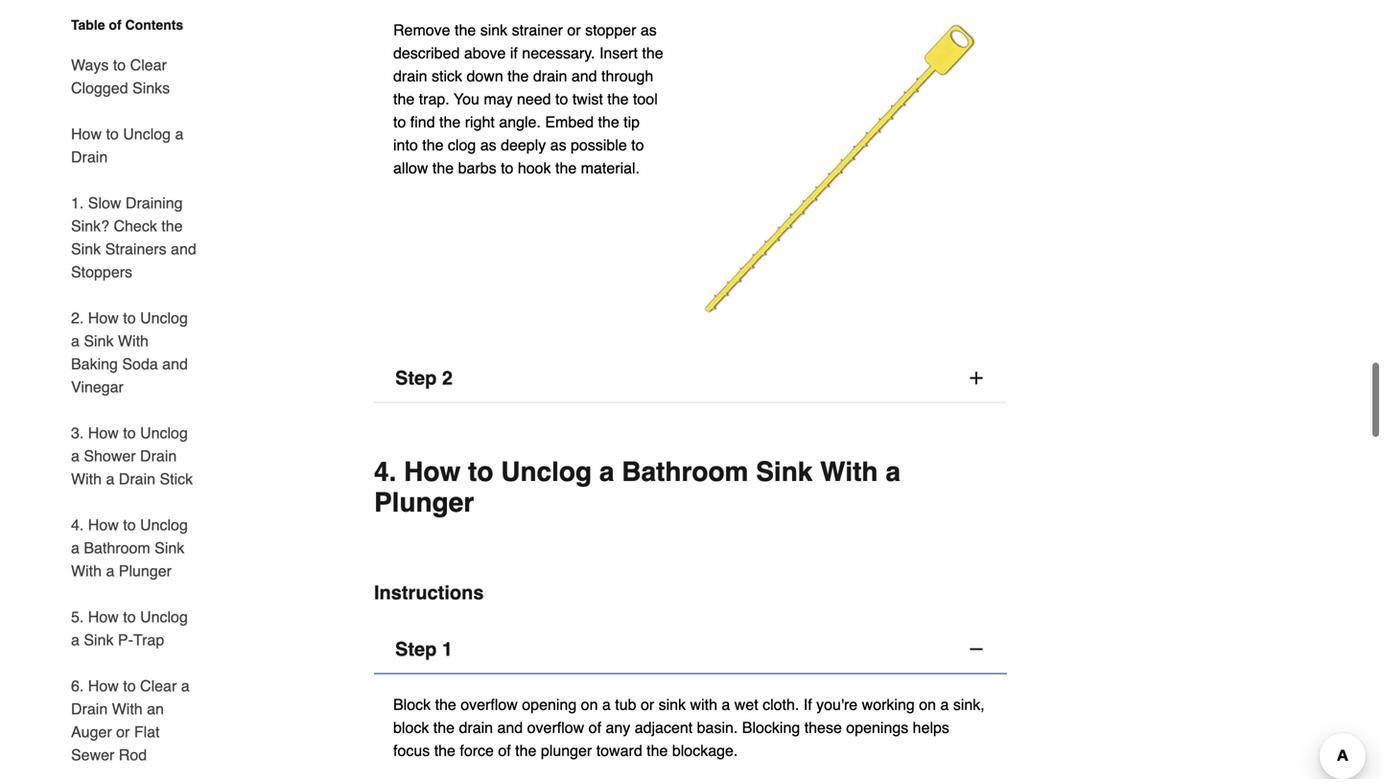 Task type: vqa. For each thing, say whether or not it's contained in the screenshot.
as
yes



Task type: describe. For each thing, give the bounding box(es) containing it.
need
[[517, 90, 551, 108]]

instructions
[[374, 582, 484, 604]]

1.
[[71, 194, 84, 212]]

2.
[[71, 309, 84, 327]]

table
[[71, 17, 105, 33]]

may
[[484, 90, 513, 108]]

twist
[[572, 90, 603, 108]]

sewer
[[71, 747, 114, 764]]

2 on from the left
[[919, 696, 936, 714]]

0 horizontal spatial drain
[[393, 67, 427, 85]]

sink inside 1. slow draining sink? check the sink strainers and stoppers
[[71, 240, 101, 258]]

1 horizontal spatial 4.
[[374, 457, 396, 488]]

if
[[510, 44, 518, 62]]

cloth.
[[763, 696, 799, 714]]

step 2 button
[[374, 354, 1007, 403]]

to inside 6. how to clear a drain with an auger or flat sewer rod
[[123, 678, 136, 695]]

4. inside the 4. how to unclog a bathroom sink with a plunger link
[[71, 517, 84, 534]]

an
[[147, 701, 164, 718]]

3. how to unclog a shower drain with a drain stick link
[[71, 411, 200, 503]]

openings
[[846, 719, 909, 737]]

1 horizontal spatial 4. how to unclog a bathroom sink with a plunger
[[374, 457, 901, 519]]

vinegar
[[71, 378, 124, 396]]

drain stick. image
[[691, 19, 988, 316]]

tip
[[624, 113, 640, 131]]

baking
[[71, 355, 118, 373]]

blocking
[[742, 719, 800, 737]]

a inside 6. how to clear a drain with an auger or flat sewer rod
[[181, 678, 190, 695]]

p-
[[118, 632, 133, 649]]

2. how to unclog a sink with baking soda and vinegar
[[71, 309, 188, 396]]

unclog for "3. how to unclog a shower drain with a drain stick" "link"
[[140, 424, 188, 442]]

remove
[[393, 21, 450, 39]]

stopper
[[585, 21, 636, 39]]

slow
[[88, 194, 121, 212]]

1 vertical spatial overflow
[[527, 719, 584, 737]]

working
[[862, 696, 915, 714]]

auger
[[71, 724, 112, 741]]

1. slow draining sink? check the sink strainers and stoppers
[[71, 194, 196, 281]]

adjacent
[[635, 719, 693, 737]]

above
[[464, 44, 506, 62]]

step for step 2
[[395, 367, 437, 390]]

and inside 1. slow draining sink? check the sink strainers and stoppers
[[171, 240, 196, 258]]

draining
[[126, 194, 183, 212]]

clog
[[448, 136, 476, 154]]

clogged
[[71, 79, 128, 97]]

of inside block the overflow opening on a tub or sink with a wet cloth. if you're working on a sink, block the drain and overflow of any adjacent basin. blocking these openings helps focus the force of the plunger toward the blockage.
[[589, 719, 601, 737]]

toward
[[596, 742, 642, 760]]

how for "3. how to unclog a shower drain with a drain stick" "link"
[[88, 424, 119, 442]]

block
[[393, 696, 431, 714]]

how down step 2
[[404, 457, 461, 488]]

unclog for 2. how to unclog a sink with baking soda and vinegar link
[[140, 309, 188, 327]]

hook
[[518, 159, 551, 177]]

embed
[[545, 113, 594, 131]]

and inside 2. how to unclog a sink with baking soda and vinegar
[[162, 355, 188, 373]]

sink?
[[71, 217, 109, 235]]

bathroom inside table of contents element
[[84, 540, 150, 557]]

remove the sink strainer or stopper as described above if necessary. insert the drain stick down the drain and through the trap. you may need to twist the tool to find the right angle. embed the tip into the clog as deeply as possible to allow the barbs to hook the material.
[[393, 21, 663, 177]]

6. how to clear a drain with an auger or flat sewer rod link
[[71, 664, 200, 779]]

you're
[[816, 696, 858, 714]]

minus image
[[967, 640, 986, 660]]

6. how to clear a drain with an auger or flat sewer rod
[[71, 678, 190, 764]]

5.
[[71, 609, 84, 626]]

drain inside 6. how to clear a drain with an auger or flat sewer rod
[[71, 701, 108, 718]]

of the
[[498, 742, 537, 760]]

step 2
[[395, 367, 453, 390]]

step 1 button
[[374, 626, 1007, 675]]

to inside "5. how to unclog a sink p-trap"
[[123, 609, 136, 626]]

a inside "how to unclog a drain"
[[175, 125, 184, 143]]

stick
[[160, 470, 193, 488]]

if
[[804, 696, 812, 714]]

any
[[606, 719, 630, 737]]

stoppers
[[71, 263, 132, 281]]

with inside 3. how to unclog a shower drain with a drain stick
[[71, 470, 102, 488]]

basin.
[[697, 719, 738, 737]]

tool
[[633, 90, 658, 108]]

drain inside "how to unclog a drain"
[[71, 148, 108, 166]]

with
[[690, 696, 717, 714]]

3. how to unclog a shower drain with a drain stick
[[71, 424, 193, 488]]

possible
[[571, 136, 627, 154]]

5. how to unclog a sink p-trap
[[71, 609, 188, 649]]

shower
[[84, 447, 136, 465]]

with inside 2. how to unclog a sink with baking soda and vinegar
[[118, 332, 149, 350]]

1. slow draining sink? check the sink strainers and stoppers link
[[71, 180, 200, 295]]

sink inside 2. how to unclog a sink with baking soda and vinegar
[[84, 332, 114, 350]]

helps
[[913, 719, 950, 737]]

contents
[[125, 17, 183, 33]]

to inside 3. how to unclog a shower drain with a drain stick
[[123, 424, 136, 442]]

through
[[601, 67, 653, 85]]

force
[[460, 742, 494, 760]]

flat
[[134, 724, 160, 741]]

how for 5. how to unclog a sink p-trap link
[[88, 609, 119, 626]]

block
[[393, 719, 429, 737]]

table of contents
[[71, 17, 183, 33]]

these
[[804, 719, 842, 737]]

strainer
[[512, 21, 563, 39]]

2 horizontal spatial as
[[641, 21, 657, 39]]

5. how to unclog a sink p-trap link
[[71, 595, 200, 664]]

how inside "how to unclog a drain"
[[71, 125, 102, 143]]

drain down shower
[[119, 470, 155, 488]]

sink,
[[953, 696, 985, 714]]

clear inside 6. how to clear a drain with an auger or flat sewer rod
[[140, 678, 177, 695]]



Task type: locate. For each thing, give the bounding box(es) containing it.
unclog for 5. how to unclog a sink p-trap link
[[140, 609, 188, 626]]

or right the tub
[[641, 696, 654, 714]]

how inside 6. how to clear a drain with an auger or flat sewer rod
[[88, 678, 119, 695]]

a
[[175, 125, 184, 143], [71, 332, 80, 350], [71, 447, 80, 465], [599, 457, 614, 488], [886, 457, 901, 488], [106, 470, 114, 488], [71, 540, 80, 557], [106, 563, 114, 580], [71, 632, 80, 649], [181, 678, 190, 695], [602, 696, 611, 714], [722, 696, 730, 714], [940, 696, 949, 714]]

stick
[[432, 67, 462, 85]]

1 vertical spatial step
[[395, 639, 437, 661]]

0 horizontal spatial 4.
[[71, 517, 84, 534]]

overflow down opening
[[527, 719, 584, 737]]

6.
[[71, 678, 84, 695]]

0 vertical spatial 4.
[[374, 457, 396, 488]]

bathroom up 5.
[[84, 540, 150, 557]]

clear inside ways to clear clogged sinks
[[130, 56, 167, 74]]

as down embed
[[550, 136, 566, 154]]

tub
[[615, 696, 636, 714]]

0 horizontal spatial plunger
[[119, 563, 172, 580]]

unclog inside "how to unclog a drain"
[[123, 125, 171, 143]]

a inside "5. how to unclog a sink p-trap"
[[71, 632, 80, 649]]

0 horizontal spatial on
[[581, 696, 598, 714]]

drain up 1.
[[71, 148, 108, 166]]

1 vertical spatial bathroom
[[84, 540, 150, 557]]

of inside table of contents element
[[109, 17, 121, 33]]

as down right
[[480, 136, 497, 154]]

necessary.
[[522, 44, 595, 62]]

angle.
[[499, 113, 541, 131]]

0 vertical spatial of
[[109, 17, 121, 33]]

unclog inside 3. how to unclog a shower drain with a drain stick
[[140, 424, 188, 442]]

or left flat
[[116, 724, 130, 741]]

0 vertical spatial plunger
[[374, 488, 474, 519]]

step inside button
[[395, 639, 437, 661]]

0 horizontal spatial of
[[109, 17, 121, 33]]

4.
[[374, 457, 396, 488], [71, 517, 84, 534]]

1 horizontal spatial as
[[550, 136, 566, 154]]

4. how to unclog a bathroom sink with a plunger
[[374, 457, 901, 519], [71, 517, 188, 580]]

you
[[454, 90, 479, 108]]

and inside remove the sink strainer or stopper as described above if necessary. insert the drain stick down the drain and through the trap. you may need to twist the tool to find the right angle. embed the tip into the clog as deeply as possible to allow the barbs to hook the material.
[[572, 67, 597, 85]]

to inside ways to clear clogged sinks
[[113, 56, 126, 74]]

ways
[[71, 56, 109, 74]]

blockage.
[[672, 742, 738, 760]]

as right stopper
[[641, 21, 657, 39]]

and up twist
[[572, 67, 597, 85]]

to
[[113, 56, 126, 74], [555, 90, 568, 108], [393, 113, 406, 131], [106, 125, 119, 143], [631, 136, 644, 154], [501, 159, 514, 177], [123, 309, 136, 327], [123, 424, 136, 442], [468, 457, 493, 488], [123, 517, 136, 534], [123, 609, 136, 626], [123, 678, 136, 695]]

right
[[465, 113, 495, 131]]

sink up adjacent
[[659, 696, 686, 714]]

sink inside block the overflow opening on a tub or sink with a wet cloth. if you're working on a sink, block the drain and overflow of any adjacent basin. blocking these openings helps focus the force of the plunger toward the blockage.
[[659, 696, 686, 714]]

block the overflow opening on a tub or sink with a wet cloth. if you're working on a sink, block the drain and overflow of any adjacent basin. blocking these openings helps focus the force of the plunger toward the blockage.
[[393, 696, 985, 760]]

how down clogged
[[71, 125, 102, 143]]

step inside "button"
[[395, 367, 437, 390]]

1 vertical spatial of
[[589, 719, 601, 737]]

1 horizontal spatial on
[[919, 696, 936, 714]]

of right the table on the left top of page
[[109, 17, 121, 33]]

sink up above
[[480, 21, 508, 39]]

barbs
[[458, 159, 497, 177]]

or
[[567, 21, 581, 39], [641, 696, 654, 714], [116, 724, 130, 741]]

table of contents element
[[56, 15, 200, 780]]

4. how to unclog a bathroom sink with a plunger inside the 4. how to unclog a bathroom sink with a plunger link
[[71, 517, 188, 580]]

rod
[[119, 747, 147, 764]]

unclog for the 4. how to unclog a bathroom sink with a plunger link
[[140, 517, 188, 534]]

2 vertical spatial or
[[116, 724, 130, 741]]

how to unclog a drain link
[[71, 111, 200, 180]]

2. how to unclog a sink with baking soda and vinegar link
[[71, 295, 200, 411]]

how to unclog a drain
[[71, 125, 184, 166]]

plunger up 5. how to unclog a sink p-trap link
[[119, 563, 172, 580]]

1 vertical spatial sink
[[659, 696, 686, 714]]

drain up the "auger"
[[71, 701, 108, 718]]

2 horizontal spatial or
[[641, 696, 654, 714]]

of left any
[[589, 719, 601, 737]]

1 horizontal spatial overflow
[[527, 719, 584, 737]]

drain up force
[[459, 719, 493, 737]]

0 horizontal spatial or
[[116, 724, 130, 741]]

unclog
[[123, 125, 171, 143], [140, 309, 188, 327], [140, 424, 188, 442], [501, 457, 592, 488], [140, 517, 188, 534], [140, 609, 188, 626]]

1 horizontal spatial plunger
[[374, 488, 474, 519]]

on up "helps"
[[919, 696, 936, 714]]

find
[[410, 113, 435, 131]]

and inside block the overflow opening on a tub or sink with a wet cloth. if you're working on a sink, block the drain and overflow of any adjacent basin. blocking these openings helps focus the force of the plunger toward the blockage.
[[497, 719, 523, 737]]

drain down described
[[393, 67, 427, 85]]

plunger inside table of contents element
[[119, 563, 172, 580]]

sink inside "5. how to unclog a sink p-trap"
[[84, 632, 114, 649]]

trap.
[[419, 90, 450, 108]]

drain down necessary.
[[533, 67, 567, 85]]

with inside 6. how to clear a drain with an auger or flat sewer rod
[[112, 701, 143, 718]]

clear up sinks
[[130, 56, 167, 74]]

drain up stick
[[140, 447, 177, 465]]

a inside 2. how to unclog a sink with baking soda and vinegar
[[71, 332, 80, 350]]

and up of the
[[497, 719, 523, 737]]

how for 2. how to unclog a sink with baking soda and vinegar link
[[88, 309, 119, 327]]

or inside remove the sink strainer or stopper as described above if necessary. insert the drain stick down the drain and through the trap. you may need to twist the tool to find the right angle. embed the tip into the clog as deeply as possible to allow the barbs to hook the material.
[[567, 21, 581, 39]]

as
[[641, 21, 657, 39], [480, 136, 497, 154], [550, 136, 566, 154]]

1 on from the left
[[581, 696, 598, 714]]

how right 2.
[[88, 309, 119, 327]]

how for the 4. how to unclog a bathroom sink with a plunger link
[[88, 517, 119, 534]]

insert
[[599, 44, 638, 62]]

step left 1
[[395, 639, 437, 661]]

1 vertical spatial plunger
[[119, 563, 172, 580]]

clear
[[130, 56, 167, 74], [140, 678, 177, 695]]

soda
[[122, 355, 158, 373]]

plunger up instructions
[[374, 488, 474, 519]]

or inside block the overflow opening on a tub or sink with a wet cloth. if you're working on a sink, block the drain and overflow of any adjacent basin. blocking these openings helps focus the force of the plunger toward the blockage.
[[641, 696, 654, 714]]

1 vertical spatial 4.
[[71, 517, 84, 534]]

allow
[[393, 159, 428, 177]]

unclog inside "5. how to unclog a sink p-trap"
[[140, 609, 188, 626]]

step 1
[[395, 639, 453, 661]]

0 horizontal spatial 4. how to unclog a bathroom sink with a plunger
[[71, 517, 188, 580]]

check
[[114, 217, 157, 235]]

1 vertical spatial clear
[[140, 678, 177, 695]]

unclog inside 2. how to unclog a sink with baking soda and vinegar
[[140, 309, 188, 327]]

sink
[[480, 21, 508, 39], [659, 696, 686, 714]]

how inside 2. how to unclog a sink with baking soda and vinegar
[[88, 309, 119, 327]]

plunger
[[541, 742, 592, 760]]

the
[[455, 21, 476, 39], [642, 44, 663, 62], [508, 67, 529, 85], [393, 90, 415, 108], [607, 90, 629, 108], [439, 113, 461, 131], [598, 113, 619, 131], [422, 136, 444, 154], [433, 159, 454, 177], [555, 159, 577, 177], [161, 217, 183, 235], [435, 696, 456, 714], [433, 719, 455, 737], [434, 742, 456, 760], [647, 742, 668, 760]]

2 step from the top
[[395, 639, 437, 661]]

0 horizontal spatial overflow
[[461, 696, 518, 714]]

0 vertical spatial sink
[[480, 21, 508, 39]]

1 vertical spatial or
[[641, 696, 654, 714]]

or inside 6. how to clear a drain with an auger or flat sewer rod
[[116, 724, 130, 741]]

0 vertical spatial clear
[[130, 56, 167, 74]]

deeply
[[501, 136, 546, 154]]

0 vertical spatial step
[[395, 367, 437, 390]]

how for 6. how to clear a drain with an auger or flat sewer rod link
[[88, 678, 119, 695]]

how inside "5. how to unclog a sink p-trap"
[[88, 609, 119, 626]]

3.
[[71, 424, 84, 442]]

wet
[[735, 696, 758, 714]]

1 horizontal spatial sink
[[659, 696, 686, 714]]

plus image
[[967, 369, 986, 388]]

drain inside block the overflow opening on a tub or sink with a wet cloth. if you're working on a sink, block the drain and overflow of any adjacent basin. blocking these openings helps focus the force of the plunger toward the blockage.
[[459, 719, 493, 737]]

or up necessary.
[[567, 21, 581, 39]]

strainers
[[105, 240, 167, 258]]

2 horizontal spatial drain
[[533, 67, 567, 85]]

material.
[[581, 159, 640, 177]]

and right 'strainers'
[[171, 240, 196, 258]]

1 horizontal spatial or
[[567, 21, 581, 39]]

to inside "how to unclog a drain"
[[106, 125, 119, 143]]

4. how to unclog a bathroom sink with a plunger link
[[71, 503, 200, 595]]

overflow up force
[[461, 696, 518, 714]]

bathroom down step 2 "button"
[[622, 457, 749, 488]]

0 horizontal spatial as
[[480, 136, 497, 154]]

2
[[442, 367, 453, 390]]

plunger
[[374, 488, 474, 519], [119, 563, 172, 580]]

opening
[[522, 696, 577, 714]]

1 horizontal spatial drain
[[459, 719, 493, 737]]

to inside 2. how to unclog a sink with baking soda and vinegar
[[123, 309, 136, 327]]

1 step from the top
[[395, 367, 437, 390]]

how right 6.
[[88, 678, 119, 695]]

1
[[442, 639, 453, 661]]

the inside 1. slow draining sink? check the sink strainers and stoppers
[[161, 217, 183, 235]]

on left the tub
[[581, 696, 598, 714]]

how up shower
[[88, 424, 119, 442]]

sinks
[[132, 79, 170, 97]]

focus
[[393, 742, 430, 760]]

0 horizontal spatial sink
[[480, 21, 508, 39]]

step left 2
[[395, 367, 437, 390]]

drain
[[71, 148, 108, 166], [140, 447, 177, 465], [119, 470, 155, 488], [71, 701, 108, 718]]

on
[[581, 696, 598, 714], [919, 696, 936, 714]]

step for step 1
[[395, 639, 437, 661]]

0 vertical spatial or
[[567, 21, 581, 39]]

how down shower
[[88, 517, 119, 534]]

ways to clear clogged sinks link
[[71, 42, 200, 111]]

0 vertical spatial bathroom
[[622, 457, 749, 488]]

overflow
[[461, 696, 518, 714], [527, 719, 584, 737]]

0 horizontal spatial bathroom
[[84, 540, 150, 557]]

1 horizontal spatial bathroom
[[622, 457, 749, 488]]

down
[[467, 67, 503, 85]]

with
[[118, 332, 149, 350], [820, 457, 878, 488], [71, 470, 102, 488], [71, 563, 102, 580], [112, 701, 143, 718]]

described
[[393, 44, 460, 62]]

0 vertical spatial overflow
[[461, 696, 518, 714]]

and right soda at the left top
[[162, 355, 188, 373]]

and
[[572, 67, 597, 85], [171, 240, 196, 258], [162, 355, 188, 373], [497, 719, 523, 737]]

sink inside remove the sink strainer or stopper as described above if necessary. insert the drain stick down the drain and through the trap. you may need to twist the tool to find the right angle. embed the tip into the clog as deeply as possible to allow the barbs to hook the material.
[[480, 21, 508, 39]]

how right 5.
[[88, 609, 119, 626]]

how inside 3. how to unclog a shower drain with a drain stick
[[88, 424, 119, 442]]

step
[[395, 367, 437, 390], [395, 639, 437, 661]]

ways to clear clogged sinks
[[71, 56, 170, 97]]

1 horizontal spatial of
[[589, 719, 601, 737]]

clear up an
[[140, 678, 177, 695]]



